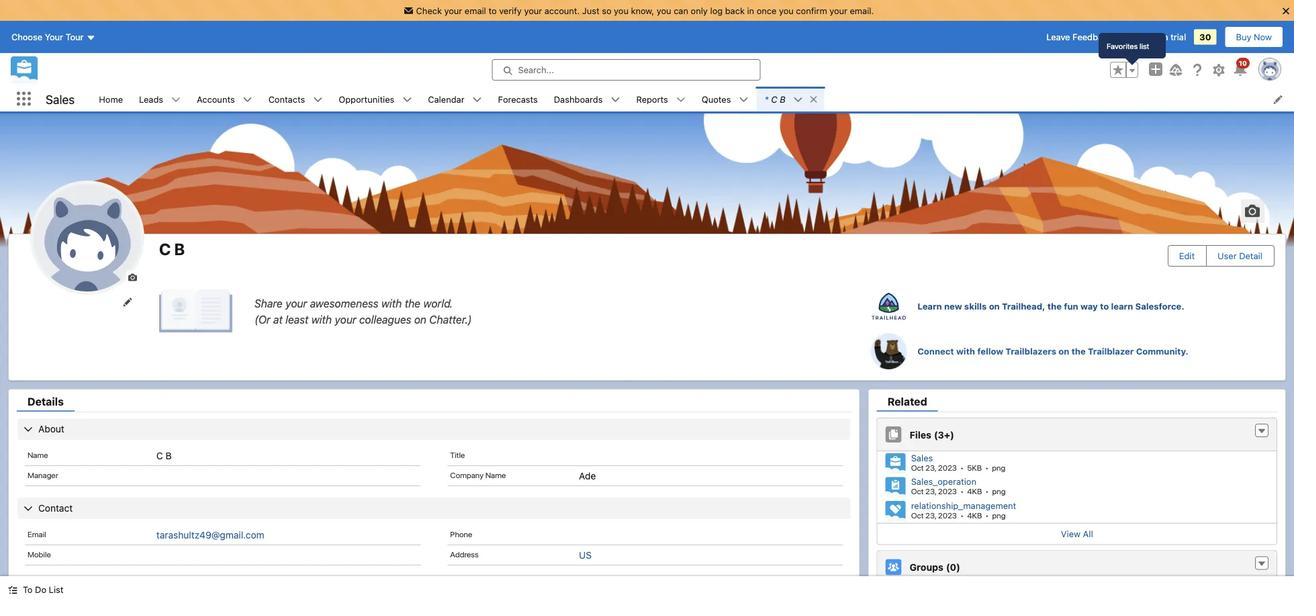 Task type: vqa. For each thing, say whether or not it's contained in the screenshot.
the Tour
yes



Task type: locate. For each thing, give the bounding box(es) containing it.
list item
[[757, 87, 825, 112]]

png for relationship_management
[[993, 511, 1006, 520]]

1 vertical spatial oct
[[911, 487, 924, 496]]

on right skills
[[989, 301, 1000, 311]]

sales inside files 'element'
[[911, 453, 933, 463]]

the left fun
[[1048, 301, 1062, 311]]

1 horizontal spatial you
[[657, 5, 672, 15]]

calendar link
[[420, 87, 473, 112]]

4 kb for sales_operation
[[968, 487, 982, 496]]

text default image inside dashboards list item
[[611, 95, 620, 105]]

name up manager
[[28, 450, 48, 460]]

quotes
[[702, 94, 731, 104]]

confirm
[[796, 5, 828, 15]]

on down the world.
[[414, 313, 427, 326]]

email
[[465, 5, 486, 15]]

2 vertical spatial oct 23, 2023
[[911, 511, 957, 520]]

just
[[582, 5, 600, 15]]

23, for sales_operation
[[926, 487, 937, 496]]

1 horizontal spatial on
[[989, 301, 1000, 311]]

tarashultz49@gmail.com link
[[156, 529, 265, 541]]

text default image inside accounts list item
[[243, 95, 252, 105]]

23, up sales_operation
[[926, 463, 937, 472]]

with up colleagues
[[382, 297, 402, 310]]

contacts
[[269, 94, 305, 104]]

with left fellow
[[957, 346, 976, 356]]

2 vertical spatial png
[[993, 511, 1006, 520]]

4 for relationship_management
[[968, 511, 973, 520]]

list
[[91, 87, 1295, 112]]

1 2023 from the top
[[938, 463, 957, 472]]

2 vertical spatial on
[[1059, 346, 1070, 356]]

your left email
[[444, 5, 462, 15]]

0 horizontal spatial sales
[[46, 92, 75, 106]]

list item containing *
[[757, 87, 825, 112]]

files (3+)
[[910, 429, 955, 440]]

awesomeness
[[310, 297, 379, 310]]

the inside share your awesomeness with the world. (or at least with your colleagues on chatter.)
[[405, 297, 421, 310]]

1 4 kb from the top
[[968, 487, 982, 496]]

0 horizontal spatial b
[[166, 450, 172, 461]]

2 4 kb from the top
[[968, 511, 982, 520]]

the for connect
[[1072, 346, 1086, 356]]

oct 23, 2023 for sales_operation
[[911, 487, 957, 496]]

fun
[[1064, 301, 1079, 311]]

0 vertical spatial c
[[772, 94, 778, 104]]

2 vertical spatial kb
[[973, 511, 982, 520]]

0 vertical spatial 4
[[968, 487, 973, 496]]

text default image
[[243, 95, 252, 105], [313, 95, 323, 105], [403, 95, 412, 105], [473, 95, 482, 105], [611, 95, 620, 105], [739, 95, 749, 105], [1258, 427, 1267, 436]]

2023 down sales_operation
[[938, 511, 957, 520]]

us link
[[579, 550, 841, 561]]

sales left home link at top
[[46, 92, 75, 106]]

user detail button
[[1207, 246, 1274, 266]]

phone
[[450, 529, 472, 539]]

3 kb from the top
[[973, 511, 982, 520]]

on right trailblazers
[[1059, 346, 1070, 356]]

kb for sales_operation
[[973, 487, 982, 496]]

you right so
[[614, 5, 629, 15]]

3 png from the top
[[993, 511, 1006, 520]]

with right least
[[312, 313, 332, 326]]

4 down sales_operation
[[968, 511, 973, 520]]

chatter.)
[[430, 313, 472, 326]]

oct up relationship_management
[[911, 487, 924, 496]]

2 4 from the top
[[968, 511, 973, 520]]

1 vertical spatial 4
[[968, 511, 973, 520]]

4
[[968, 487, 973, 496], [968, 511, 973, 520]]

0 vertical spatial 23,
[[926, 463, 937, 472]]

connect with fellow trailblazers on the trailblazer community.
[[918, 346, 1189, 356]]

the left the world.
[[405, 297, 421, 310]]

left
[[1146, 32, 1159, 42]]

1 23, from the top
[[926, 463, 937, 472]]

4 kb
[[968, 487, 982, 496], [968, 511, 982, 520]]

1 vertical spatial in
[[1162, 32, 1169, 42]]

0 vertical spatial png
[[993, 463, 1006, 472]]

verify
[[499, 5, 522, 15]]

2 vertical spatial 23,
[[926, 511, 937, 520]]

1 horizontal spatial to
[[1101, 301, 1109, 311]]

2 horizontal spatial on
[[1059, 346, 1070, 356]]

0 vertical spatial sales
[[46, 92, 75, 106]]

2 vertical spatial 2023
[[938, 511, 957, 520]]

leave feedback
[[1047, 32, 1113, 42]]

0 vertical spatial to
[[489, 5, 497, 15]]

kb for relationship_management
[[973, 511, 982, 520]]

group
[[1111, 62, 1139, 78]]

1 vertical spatial c b
[[156, 450, 172, 461]]

1 horizontal spatial sales
[[911, 453, 933, 463]]

learn
[[1112, 301, 1134, 311]]

text default image for calendar
[[473, 95, 482, 105]]

text default image inside reports list item
[[676, 95, 686, 105]]

2 vertical spatial with
[[957, 346, 976, 356]]

2 horizontal spatial you
[[779, 5, 794, 15]]

text default image inside groups element
[[1258, 559, 1267, 569]]

trailblazers
[[1006, 346, 1057, 356]]

opportunities
[[339, 94, 395, 104]]

dashboards
[[554, 94, 603, 104]]

back
[[725, 5, 745, 15]]

dashboards link
[[546, 87, 611, 112]]

0 vertical spatial 4 kb
[[968, 487, 982, 496]]

0 vertical spatial oct
[[911, 463, 924, 472]]

1 4 from the top
[[968, 487, 973, 496]]

0 vertical spatial on
[[989, 301, 1000, 311]]

1 vertical spatial png
[[993, 487, 1006, 496]]

0 horizontal spatial you
[[614, 5, 629, 15]]

dashboards list item
[[546, 87, 629, 112]]

contact button
[[17, 498, 851, 519]]

1 vertical spatial b
[[174, 240, 185, 259]]

0 horizontal spatial on
[[414, 313, 427, 326]]

choose your tour
[[11, 32, 84, 42]]

background
[[38, 582, 90, 593]]

1 png from the top
[[993, 463, 1006, 472]]

2 kb from the top
[[973, 487, 982, 496]]

text default image
[[809, 95, 819, 104], [171, 95, 181, 105], [676, 95, 686, 105], [794, 95, 803, 105], [1258, 559, 1267, 569], [8, 586, 17, 595]]

2 23, from the top
[[926, 487, 937, 496]]

4 for sales_operation
[[968, 487, 973, 496]]

1 horizontal spatial name
[[486, 470, 506, 480]]

learn
[[918, 301, 942, 311]]

1 oct from the top
[[911, 463, 924, 472]]

kb down sales_operation
[[973, 511, 982, 520]]

search... button
[[492, 59, 761, 81]]

2023 for relationship_management
[[938, 511, 957, 520]]

fellow
[[978, 346, 1004, 356]]

community.
[[1137, 346, 1189, 356]]

name right company
[[486, 470, 506, 480]]

salesforce.
[[1136, 301, 1185, 311]]

oct 23, 2023 for relationship_management
[[911, 511, 957, 520]]

oct 23, 2023 up relationship_management
[[911, 487, 957, 496]]

(3+)
[[934, 429, 955, 440]]

2023 up relationship_management
[[938, 487, 957, 496]]

text default image inside opportunities list item
[[403, 95, 412, 105]]

1 vertical spatial 4 kb
[[968, 511, 982, 520]]

you left can
[[657, 5, 672, 15]]

oct down sales_operation
[[911, 511, 924, 520]]

world.
[[423, 297, 453, 310]]

1 horizontal spatial the
[[1048, 301, 1062, 311]]

0 horizontal spatial the
[[405, 297, 421, 310]]

kb
[[972, 463, 982, 472], [973, 487, 982, 496], [973, 511, 982, 520]]

oct 23, 2023
[[911, 463, 957, 472], [911, 487, 957, 496], [911, 511, 957, 520]]

2 oct from the top
[[911, 487, 924, 496]]

* c b
[[765, 94, 786, 104]]

relationship_management
[[911, 501, 1017, 511]]

kb up relationship_management
[[973, 487, 982, 496]]

the left "trailblazer"
[[1072, 346, 1086, 356]]

3 23, from the top
[[926, 511, 937, 520]]

in right back
[[747, 5, 755, 15]]

leads link
[[131, 87, 171, 112]]

know,
[[631, 5, 655, 15]]

calendar
[[428, 94, 465, 104]]

1 vertical spatial on
[[414, 313, 427, 326]]

1 vertical spatial oct 23, 2023
[[911, 487, 957, 496]]

23, for sales
[[926, 463, 937, 472]]

2023
[[938, 463, 957, 472], [938, 487, 957, 496], [938, 511, 957, 520]]

accounts list item
[[189, 87, 260, 112]]

text default image inside quotes list item
[[739, 95, 749, 105]]

1 vertical spatial 23,
[[926, 487, 937, 496]]

name
[[28, 450, 48, 460], [486, 470, 506, 480]]

oct for sales
[[911, 463, 924, 472]]

1 vertical spatial sales
[[911, 453, 933, 463]]

followers element
[[877, 590, 1278, 603]]

check
[[416, 5, 442, 15]]

groups
[[910, 562, 944, 573]]

2 2023 from the top
[[938, 487, 957, 496]]

3 you from the left
[[779, 5, 794, 15]]

text default image inside contacts list item
[[313, 95, 323, 105]]

about
[[38, 424, 64, 435]]

to right email
[[489, 5, 497, 15]]

1 horizontal spatial with
[[382, 297, 402, 310]]

address
[[450, 550, 479, 559]]

3 2023 from the top
[[938, 511, 957, 520]]

oct 23, 2023 down sales_operation
[[911, 511, 957, 520]]

c
[[772, 94, 778, 104], [159, 240, 171, 259], [156, 450, 163, 461]]

opportunities list item
[[331, 87, 420, 112]]

buy now
[[1237, 32, 1273, 42]]

the
[[405, 297, 421, 310], [1048, 301, 1062, 311], [1072, 346, 1086, 356]]

4 up relationship_management
[[968, 487, 973, 496]]

in right left
[[1162, 32, 1169, 42]]

2 png from the top
[[993, 487, 1006, 496]]

0 vertical spatial 2023
[[938, 463, 957, 472]]

sales down files
[[911, 453, 933, 463]]

2023 up sales_operation
[[938, 463, 957, 472]]

details
[[28, 395, 64, 408]]

tarashultz49@gmail.com
[[156, 529, 265, 541]]

2 vertical spatial oct
[[911, 511, 924, 520]]

kb for sales
[[972, 463, 982, 472]]

4 kb down sales_operation
[[968, 511, 982, 520]]

23, down sales_operation
[[926, 511, 937, 520]]

2 horizontal spatial b
[[780, 94, 786, 104]]

c b
[[159, 240, 185, 259], [156, 450, 172, 461]]

0 vertical spatial b
[[780, 94, 786, 104]]

to right way
[[1101, 301, 1109, 311]]

your left email.
[[830, 5, 848, 15]]

oct
[[911, 463, 924, 472], [911, 487, 924, 496], [911, 511, 924, 520]]

1 vertical spatial with
[[312, 313, 332, 326]]

edit
[[1180, 251, 1195, 261]]

0 vertical spatial oct 23, 2023
[[911, 463, 957, 472]]

oct 23, 2023 up sales_operation
[[911, 463, 957, 472]]

background button
[[17, 577, 851, 599]]

you right once
[[779, 5, 794, 15]]

1 vertical spatial 2023
[[938, 487, 957, 496]]

3 oct 23, 2023 from the top
[[911, 511, 957, 520]]

23, up relationship_management
[[926, 487, 937, 496]]

c inside list
[[772, 94, 778, 104]]

2 oct 23, 2023 from the top
[[911, 487, 957, 496]]

oct up sales_operation
[[911, 463, 924, 472]]

1 oct 23, 2023 from the top
[[911, 463, 957, 472]]

text default image inside the calendar list item
[[473, 95, 482, 105]]

leads list item
[[131, 87, 189, 112]]

0 horizontal spatial in
[[747, 5, 755, 15]]

0 vertical spatial kb
[[972, 463, 982, 472]]

4 kb up relationship_management
[[968, 487, 982, 496]]

1 vertical spatial kb
[[973, 487, 982, 496]]

do
[[35, 585, 46, 595]]

0 horizontal spatial with
[[312, 313, 332, 326]]

in
[[747, 5, 755, 15], [1162, 32, 1169, 42]]

2 horizontal spatial the
[[1072, 346, 1086, 356]]

search...
[[518, 65, 554, 75]]

skills
[[965, 301, 987, 311]]

1 kb from the top
[[972, 463, 982, 472]]

b inside list
[[780, 94, 786, 104]]

kb up sales_operation
[[972, 463, 982, 472]]

now
[[1254, 32, 1273, 42]]

way
[[1081, 301, 1098, 311]]

3 oct from the top
[[911, 511, 924, 520]]

0 vertical spatial in
[[747, 5, 755, 15]]

1 vertical spatial to
[[1101, 301, 1109, 311]]

ade
[[579, 470, 596, 481]]

30
[[1200, 32, 1212, 42]]

10
[[1239, 59, 1248, 67]]

0 horizontal spatial name
[[28, 450, 48, 460]]



Task type: describe. For each thing, give the bounding box(es) containing it.
user
[[1218, 251, 1237, 261]]

5
[[968, 463, 972, 472]]

oct for sales_operation
[[911, 487, 924, 496]]

text default image inside files 'element'
[[1258, 427, 1267, 436]]

text default image for quotes
[[739, 95, 749, 105]]

all
[[1083, 529, 1094, 539]]

1 vertical spatial c
[[159, 240, 171, 259]]

days left in trial
[[1124, 32, 1187, 42]]

title
[[450, 450, 465, 460]]

at
[[273, 313, 283, 326]]

connect
[[918, 346, 955, 356]]

on inside connect with fellow trailblazers on the trailblazer community. link
[[1059, 346, 1070, 356]]

trailhead,
[[1002, 301, 1046, 311]]

23, for relationship_management
[[926, 511, 937, 520]]

leave feedback link
[[1047, 32, 1113, 42]]

1 horizontal spatial b
[[174, 240, 185, 259]]

1 horizontal spatial in
[[1162, 32, 1169, 42]]

calendar list item
[[420, 87, 490, 112]]

forecasts link
[[490, 87, 546, 112]]

choose
[[11, 32, 42, 42]]

reports list item
[[629, 87, 694, 112]]

2 vertical spatial c
[[156, 450, 163, 461]]

buy now button
[[1225, 26, 1284, 48]]

your
[[45, 32, 63, 42]]

your right verify
[[524, 5, 542, 15]]

learn new skills on trailhead, the fun way to learn salesforce.
[[918, 301, 1185, 311]]

(or
[[255, 313, 271, 326]]

oct 23, 2023 for sales
[[911, 463, 957, 472]]

2 vertical spatial b
[[166, 450, 172, 461]]

related
[[888, 395, 928, 408]]

sales_operation
[[911, 477, 977, 487]]

2023 for sales_operation
[[938, 487, 957, 496]]

list
[[49, 585, 63, 595]]

email.
[[850, 5, 874, 15]]

colleagues
[[359, 313, 412, 326]]

text default image for opportunities
[[403, 95, 412, 105]]

buy
[[1237, 32, 1252, 42]]

contact
[[38, 503, 73, 514]]

files
[[910, 429, 932, 440]]

list containing home
[[91, 87, 1295, 112]]

connect with fellow trailblazers on the trailblazer community. link
[[871, 333, 1286, 370]]

least
[[286, 313, 309, 326]]

text default image for dashboards
[[611, 95, 620, 105]]

detail
[[1240, 251, 1263, 261]]

email
[[28, 529, 46, 539]]

to do list button
[[0, 576, 71, 603]]

0 vertical spatial c b
[[159, 240, 185, 259]]

only
[[691, 5, 708, 15]]

tour
[[66, 32, 84, 42]]

10 button
[[1233, 58, 1250, 78]]

days
[[1124, 32, 1143, 42]]

the for learn
[[1048, 301, 1062, 311]]

5 kb
[[968, 463, 982, 472]]

on inside learn new skills on trailhead, the fun way to learn salesforce. link
[[989, 301, 1000, 311]]

check your email to verify your account. just so you know, you can only log back in once you confirm your email.
[[416, 5, 874, 15]]

account.
[[545, 5, 580, 15]]

trial
[[1171, 32, 1187, 42]]

text default image inside to do list button
[[8, 586, 17, 595]]

quotes list item
[[694, 87, 757, 112]]

reports link
[[629, 87, 676, 112]]

4 kb for relationship_management
[[968, 511, 982, 520]]

reports
[[637, 94, 668, 104]]

png for sales
[[993, 463, 1006, 472]]

details link
[[17, 395, 74, 412]]

1 you from the left
[[614, 5, 629, 15]]

opportunities link
[[331, 87, 403, 112]]

home link
[[91, 87, 131, 112]]

text default image inside the leads list item
[[171, 95, 181, 105]]

png for sales_operation
[[993, 487, 1006, 496]]

groups (0)
[[910, 562, 961, 573]]

2023 for sales
[[938, 463, 957, 472]]

text default image for accounts
[[243, 95, 252, 105]]

feedback
[[1073, 32, 1113, 42]]

share your awesomeness with the world. (or at least with your colleagues on chatter.)
[[255, 297, 472, 326]]

(0)
[[947, 562, 961, 573]]

oct for relationship_management
[[911, 511, 924, 520]]

log
[[710, 5, 723, 15]]

accounts
[[197, 94, 235, 104]]

manager
[[28, 470, 58, 480]]

view all
[[1061, 529, 1094, 539]]

files element
[[877, 418, 1278, 545]]

accounts link
[[189, 87, 243, 112]]

your up least
[[286, 297, 307, 310]]

about button
[[17, 419, 851, 440]]

2 you from the left
[[657, 5, 672, 15]]

your down awesomeness
[[335, 313, 357, 326]]

contacts list item
[[260, 87, 331, 112]]

forecasts
[[498, 94, 538, 104]]

edit button
[[1169, 246, 1206, 266]]

company name
[[450, 470, 506, 480]]

text default image for contacts
[[313, 95, 323, 105]]

0 vertical spatial name
[[28, 450, 48, 460]]

view
[[1061, 529, 1081, 539]]

*
[[765, 94, 769, 104]]

quotes link
[[694, 87, 739, 112]]

edit about me image
[[159, 290, 233, 333]]

share
[[255, 297, 283, 310]]

on inside share your awesomeness with the world. (or at least with your colleagues on chatter.)
[[414, 313, 427, 326]]

choose your tour button
[[11, 26, 96, 48]]

so
[[602, 5, 612, 15]]

1 vertical spatial name
[[486, 470, 506, 480]]

to do list
[[23, 585, 63, 595]]

2 horizontal spatial with
[[957, 346, 976, 356]]

contacts link
[[260, 87, 313, 112]]

related link
[[877, 395, 938, 412]]

0 vertical spatial with
[[382, 297, 402, 310]]

home
[[99, 94, 123, 104]]

0 horizontal spatial to
[[489, 5, 497, 15]]

user detail
[[1218, 251, 1263, 261]]

groups element
[[877, 551, 1278, 584]]

mobile
[[28, 550, 51, 559]]



